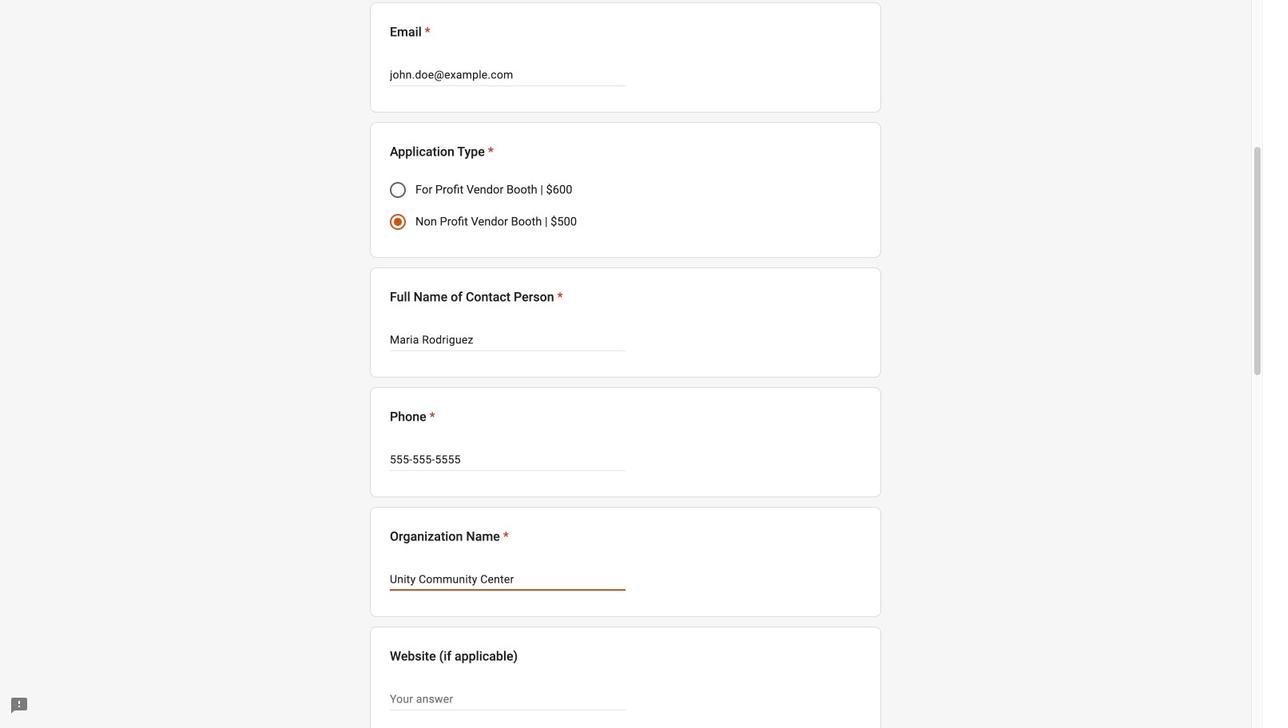 Task type: describe. For each thing, give the bounding box(es) containing it.
for profit vendor booth | $600 image
[[390, 182, 406, 198]]

5 heading from the top
[[390, 527, 509, 546]]

Non Profit Vendor Booth | $500 radio
[[390, 214, 406, 230]]

1 heading from the top
[[390, 22, 861, 42]]

report a problem to google image
[[10, 697, 29, 716]]



Task type: vqa. For each thing, say whether or not it's contained in the screenshot.
heading
yes



Task type: locate. For each thing, give the bounding box(es) containing it.
2 heading from the top
[[390, 142, 494, 161]]

3 heading from the top
[[390, 288, 563, 307]]

required question element for 1st heading
[[422, 22, 431, 42]]

Your email email field
[[390, 65, 626, 85]]

required question element for fourth heading from the top of the page
[[426, 407, 435, 427]]

None text field
[[390, 331, 626, 350], [390, 570, 626, 590], [390, 331, 626, 350], [390, 570, 626, 590]]

For Profit Vendor Booth | $600 radio
[[390, 182, 406, 198]]

list item
[[370, 2, 881, 113]]

non profit vendor booth | $500 image
[[394, 218, 402, 226]]

required question element for 1st heading from the bottom of the page
[[500, 527, 509, 546]]

None text field
[[390, 451, 626, 470], [390, 690, 626, 709], [390, 451, 626, 470], [390, 690, 626, 709]]

required question element for 2nd heading from the top of the page
[[485, 142, 494, 161]]

heading
[[390, 22, 861, 42], [390, 142, 494, 161], [390, 288, 563, 307], [390, 407, 435, 427], [390, 527, 509, 546]]

4 heading from the top
[[390, 407, 435, 427]]

required question element
[[422, 22, 431, 42], [485, 142, 494, 161], [554, 288, 563, 307], [426, 407, 435, 427], [500, 527, 509, 546]]

list
[[370, 2, 881, 729]]

required question element for 3rd heading from the bottom of the page
[[554, 288, 563, 307]]



